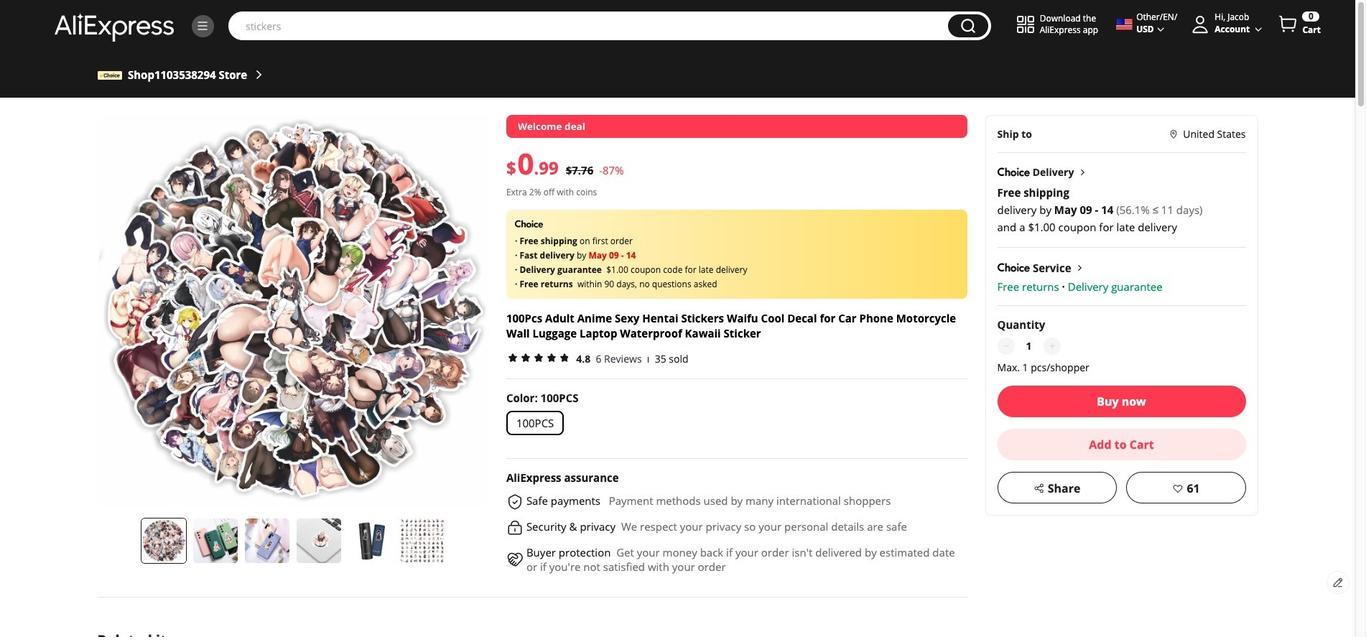 Task type: describe. For each thing, give the bounding box(es) containing it.
stickers text field
[[238, 19, 941, 33]]



Task type: vqa. For each thing, say whether or not it's contained in the screenshot.
text field
yes



Task type: locate. For each thing, give the bounding box(es) containing it.
1sqid_b image
[[196, 19, 209, 32]]

None text field
[[1017, 338, 1040, 355]]

None button
[[948, 14, 988, 37]]



